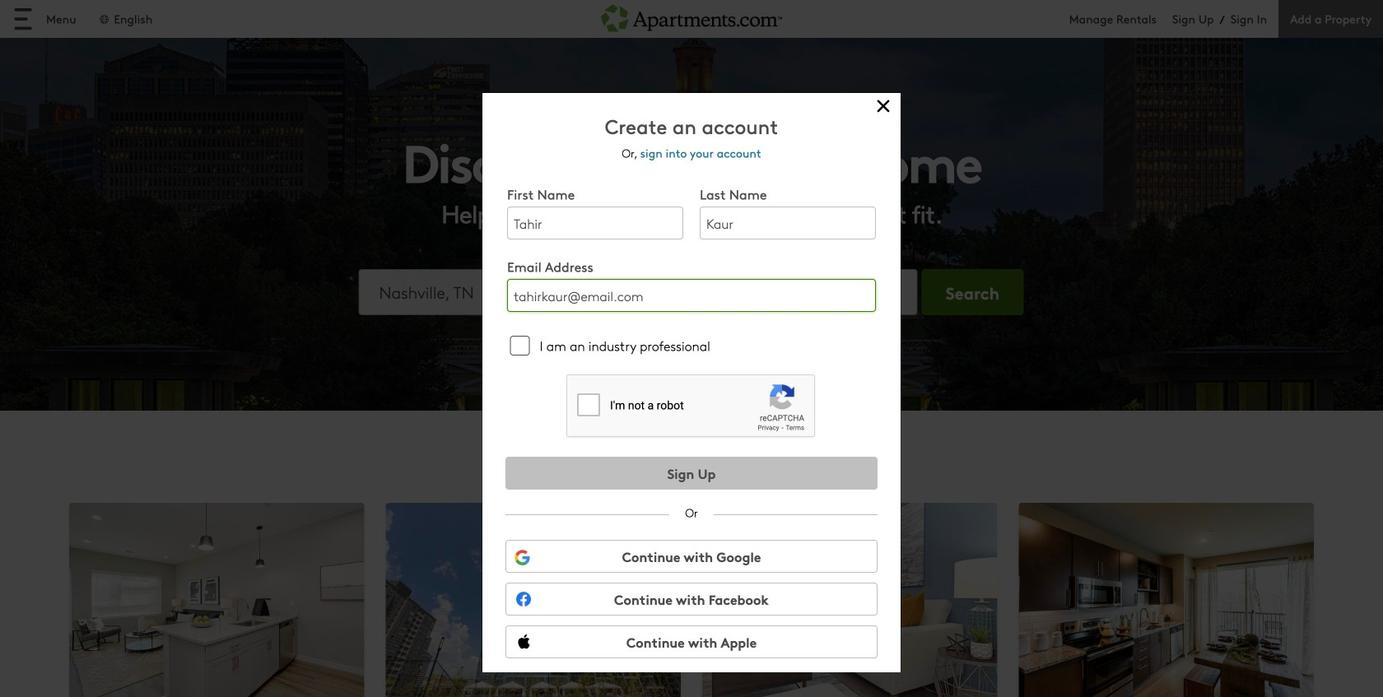 Task type: locate. For each thing, give the bounding box(es) containing it.
None text field
[[507, 207, 683, 240], [700, 207, 876, 240], [507, 207, 683, 240], [700, 207, 876, 240]]

None text field
[[507, 279, 876, 312]]

apartments.com logo image
[[601, 0, 782, 32]]



Task type: describe. For each thing, give the bounding box(es) containing it.
close image
[[871, 94, 896, 119]]



Task type: vqa. For each thing, say whether or not it's contained in the screenshot.
Apartments.com Logo
yes



